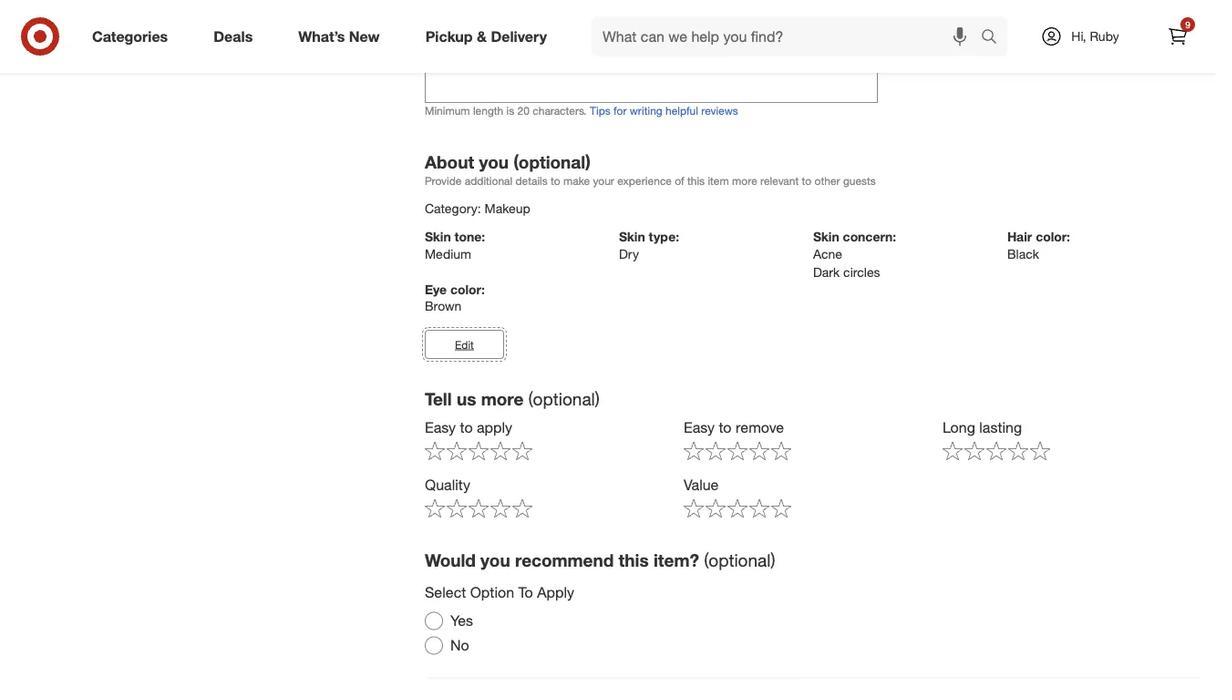 Task type: locate. For each thing, give the bounding box(es) containing it.
length
[[473, 104, 504, 118]]

minimum length is 20 characters. tips for writing helpful reviews
[[425, 104, 738, 118]]

9 link
[[1158, 16, 1198, 57]]

2 easy from the left
[[684, 419, 715, 437]]

tell
[[425, 388, 452, 409]]

search button
[[973, 16, 1017, 60]]

color up the brown
[[450, 281, 481, 297]]

tell us more (optional)
[[425, 388, 600, 409]]

easy to apply
[[425, 419, 513, 437]]

&
[[477, 27, 487, 45]]

2 horizontal spatial skin
[[813, 229, 840, 245]]

about
[[425, 151, 474, 172]]

deals
[[214, 27, 253, 45]]

0 vertical spatial color
[[1036, 229, 1067, 245]]

hi, ruby
[[1072, 28, 1119, 44]]

this
[[687, 174, 705, 188], [619, 550, 649, 571]]

:
[[482, 229, 485, 245], [676, 229, 679, 245], [893, 229, 897, 245], [1067, 229, 1070, 245], [481, 281, 485, 297]]

circles
[[844, 264, 880, 280]]

black
[[1008, 246, 1039, 262]]

0 horizontal spatial color
[[450, 281, 481, 297]]

yes
[[450, 612, 473, 630]]

to left remove
[[719, 419, 732, 437]]

relevant
[[760, 174, 799, 188]]

0 vertical spatial (optional)
[[514, 151, 591, 172]]

to left make
[[551, 174, 560, 188]]

0 vertical spatial you
[[479, 151, 509, 172]]

deals link
[[198, 16, 276, 57]]

color inside "eye color : brown"
[[450, 281, 481, 297]]

1 vertical spatial you
[[481, 550, 510, 571]]

long
[[943, 419, 976, 437]]

0 horizontal spatial easy
[[425, 419, 456, 437]]

1 horizontal spatial this
[[687, 174, 705, 188]]

1 horizontal spatial more
[[732, 174, 757, 188]]

(optional)
[[514, 151, 591, 172], [528, 388, 600, 409], [704, 550, 776, 571]]

1 skin from the left
[[425, 229, 451, 245]]

more
[[732, 174, 757, 188], [481, 388, 524, 409]]

you
[[479, 151, 509, 172], [481, 550, 510, 571]]

pickup & delivery
[[425, 27, 547, 45]]

you up additional
[[479, 151, 509, 172]]

you up option
[[481, 550, 510, 571]]

select option to apply
[[425, 584, 575, 602]]

: for skin concern : acne dark circles
[[893, 229, 897, 245]]

skin up dry
[[619, 229, 645, 245]]

0 horizontal spatial skin
[[425, 229, 451, 245]]

0 vertical spatial more
[[732, 174, 757, 188]]

(optional) inside "about you (optional) provide additional details to make your experience of this item more relevant to other guests"
[[514, 151, 591, 172]]

you for would
[[481, 550, 510, 571]]

1 easy from the left
[[425, 419, 456, 437]]

characters.
[[533, 104, 587, 118]]

1 vertical spatial color
[[450, 281, 481, 297]]

dry
[[619, 246, 639, 262]]

edit button
[[425, 330, 504, 359]]

new
[[349, 27, 380, 45]]

easy
[[425, 419, 456, 437], [684, 419, 715, 437]]

skin inside skin type : dry
[[619, 229, 645, 245]]

minimum
[[425, 104, 470, 118]]

hair color : black
[[1008, 229, 1070, 262]]

0 vertical spatial this
[[687, 174, 705, 188]]

None text field
[[425, 0, 878, 103]]

skin tone : medium
[[425, 229, 485, 262]]

category: makeup
[[425, 201, 531, 217]]

color
[[1036, 229, 1067, 245], [450, 281, 481, 297]]

: inside skin concern : acne dark circles
[[893, 229, 897, 245]]

this left item?
[[619, 550, 649, 571]]

to left other
[[802, 174, 812, 188]]

1 vertical spatial (optional)
[[528, 388, 600, 409]]

Yes radio
[[425, 612, 443, 630]]

skin
[[425, 229, 451, 245], [619, 229, 645, 245], [813, 229, 840, 245]]

your
[[593, 174, 614, 188]]

you for about
[[479, 151, 509, 172]]

20
[[518, 104, 530, 118]]

quality
[[425, 476, 470, 494]]

: inside skin type : dry
[[676, 229, 679, 245]]

easy to remove
[[684, 419, 784, 437]]

ruby
[[1090, 28, 1119, 44]]

to
[[551, 174, 560, 188], [802, 174, 812, 188], [460, 419, 473, 437], [719, 419, 732, 437]]

: inside skin tone : medium
[[482, 229, 485, 245]]

1 horizontal spatial color
[[1036, 229, 1067, 245]]

reviews
[[701, 104, 738, 118]]

this right the of
[[687, 174, 705, 188]]

easy down tell
[[425, 419, 456, 437]]

additional
[[465, 174, 513, 188]]

skin up "medium"
[[425, 229, 451, 245]]

details
[[516, 174, 548, 188]]

: inside the hair color : black
[[1067, 229, 1070, 245]]

color right 'hair'
[[1036, 229, 1067, 245]]

: inside "eye color : brown"
[[481, 281, 485, 297]]

color inside the hair color : black
[[1036, 229, 1067, 245]]

item
[[708, 174, 729, 188]]

1 horizontal spatial easy
[[684, 419, 715, 437]]

easy up value
[[684, 419, 715, 437]]

1 horizontal spatial skin
[[619, 229, 645, 245]]

provide
[[425, 174, 462, 188]]

would
[[425, 550, 476, 571]]

color for black
[[1036, 229, 1067, 245]]

: for skin type : dry
[[676, 229, 679, 245]]

this inside "about you (optional) provide additional details to make your experience of this item more relevant to other guests"
[[687, 174, 705, 188]]

more right item
[[732, 174, 757, 188]]

more up apply
[[481, 388, 524, 409]]

1 vertical spatial this
[[619, 550, 649, 571]]

tone
[[455, 229, 482, 245]]

item?
[[654, 550, 699, 571]]

3 skin from the left
[[813, 229, 840, 245]]

No radio
[[425, 637, 443, 655]]

skin up the acne
[[813, 229, 840, 245]]

skin inside skin tone : medium
[[425, 229, 451, 245]]

1 vertical spatial more
[[481, 388, 524, 409]]

you inside "about you (optional) provide additional details to make your experience of this item more relevant to other guests"
[[479, 151, 509, 172]]

skin type : dry
[[619, 229, 679, 262]]

2 skin from the left
[[619, 229, 645, 245]]



Task type: describe. For each thing, give the bounding box(es) containing it.
make
[[564, 174, 590, 188]]

tips
[[590, 104, 611, 118]]

is
[[507, 104, 514, 118]]

: for skin tone : medium
[[482, 229, 485, 245]]

select
[[425, 584, 466, 602]]

lasting
[[980, 419, 1022, 437]]

: for eye color : brown
[[481, 281, 485, 297]]

what's new link
[[283, 16, 403, 57]]

easy for easy to remove
[[684, 419, 715, 437]]

color for brown
[[450, 281, 481, 297]]

tips for writing helpful reviews button
[[590, 103, 738, 119]]

pickup
[[425, 27, 473, 45]]

other
[[815, 174, 840, 188]]

edit
[[455, 338, 474, 351]]

option
[[470, 584, 514, 602]]

about you (optional) provide additional details to make your experience of this item more relevant to other guests
[[425, 151, 876, 188]]

9
[[1186, 19, 1191, 30]]

recommend
[[515, 550, 614, 571]]

no
[[450, 637, 469, 655]]

concern
[[843, 229, 893, 245]]

skin for dry
[[619, 229, 645, 245]]

skin inside skin concern : acne dark circles
[[813, 229, 840, 245]]

medium
[[425, 246, 471, 262]]

delivery
[[491, 27, 547, 45]]

us
[[457, 388, 476, 409]]

what's
[[298, 27, 345, 45]]

value
[[684, 476, 719, 494]]

easy for easy to apply
[[425, 419, 456, 437]]

writing
[[630, 104, 663, 118]]

search
[[973, 29, 1017, 47]]

long lasting
[[943, 419, 1022, 437]]

dark
[[813, 264, 840, 280]]

0 horizontal spatial more
[[481, 388, 524, 409]]

type
[[649, 229, 676, 245]]

eye
[[425, 281, 447, 297]]

: for hair color : black
[[1067, 229, 1070, 245]]

categories
[[92, 27, 168, 45]]

eye color : brown
[[425, 281, 485, 314]]

would you recommend this item? (optional)
[[425, 550, 776, 571]]

skin for medium
[[425, 229, 451, 245]]

helpful
[[666, 104, 698, 118]]

hi,
[[1072, 28, 1086, 44]]

skin concern : acne dark circles
[[813, 229, 897, 280]]

categories link
[[77, 16, 191, 57]]

acne
[[813, 246, 843, 262]]

apply
[[477, 419, 513, 437]]

hair
[[1008, 229, 1032, 245]]

of
[[675, 174, 684, 188]]

0 horizontal spatial this
[[619, 550, 649, 571]]

2 vertical spatial (optional)
[[704, 550, 776, 571]]

makeup
[[485, 201, 531, 217]]

brown
[[425, 298, 462, 314]]

guests
[[843, 174, 876, 188]]

for
[[614, 104, 627, 118]]

apply
[[537, 584, 575, 602]]

to left apply
[[460, 419, 473, 437]]

what's new
[[298, 27, 380, 45]]

to
[[518, 584, 533, 602]]

category:
[[425, 201, 481, 217]]

pickup & delivery link
[[410, 16, 570, 57]]

experience
[[617, 174, 672, 188]]

more inside "about you (optional) provide additional details to make your experience of this item more relevant to other guests"
[[732, 174, 757, 188]]

remove
[[736, 419, 784, 437]]

What can we help you find? suggestions appear below search field
[[592, 16, 986, 57]]



Task type: vqa. For each thing, say whether or not it's contained in the screenshot.
bottommost Pharmacy
no



